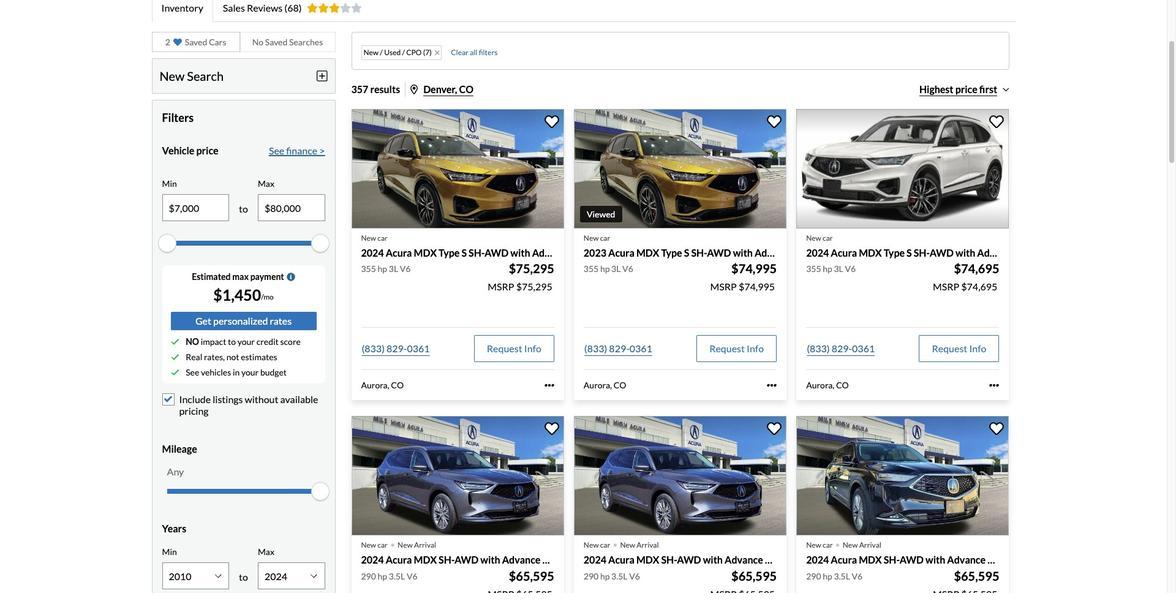 Task type: vqa. For each thing, say whether or not it's contained in the screenshot.
segments at the bottom right
no



Task type: describe. For each thing, give the bounding box(es) containing it.
co for $75,295
[[391, 380, 404, 391]]

1 vertical spatial $75,295
[[517, 281, 553, 293]]

new car 2023 acura mdx type s sh-awd with advance package
[[584, 234, 832, 259]]

filters
[[479, 48, 498, 57]]

max
[[232, 272, 249, 282]]

request info for $74,995
[[710, 343, 764, 355]]

2 star image from the left
[[351, 3, 362, 13]]

1 vertical spatial $74,995
[[739, 281, 775, 293]]

(833) 829-0361 button for $74,995
[[584, 336, 653, 363]]

vehicle price
[[162, 145, 219, 156]]

(7)
[[423, 48, 432, 57]]

score
[[280, 337, 301, 347]]

years button
[[162, 514, 325, 545]]

without
[[245, 394, 279, 405]]

aurora, for $74,995
[[584, 380, 612, 391]]

new car 2024 acura mdx type s sh-awd with advance package for $74,695
[[807, 234, 1055, 259]]

(68)
[[285, 2, 302, 13]]

request for $75,295
[[487, 343, 523, 355]]

v6 for lunar silver metallic 2024 acura mdx type s sh-awd with advance package suv / crossover all-wheel drive automatic image
[[846, 264, 856, 274]]

in
[[233, 367, 240, 378]]

2 liquid carbon metallic 2024 acura mdx sh-awd with advance package suv / crossover all-wheel drive automatic image from the left
[[574, 416, 787, 536]]

aurora, co for $74,695
[[807, 380, 849, 391]]

type for $74,995
[[662, 247, 683, 259]]

sh- inside new car 2023 acura mdx type s sh-awd with advance package
[[692, 247, 708, 259]]

0361 for $74,995
[[630, 343, 653, 355]]

type for $74,695
[[884, 247, 905, 259]]

heart image
[[173, 38, 182, 46]]

info for $74,695
[[970, 343, 987, 355]]

see finance > link
[[269, 144, 325, 158]]

2 arrival from the left
[[637, 541, 659, 550]]

rates,
[[204, 352, 225, 362]]

info circle image
[[287, 273, 295, 281]]

hp for lunar silver metallic 2024 acura mdx type s sh-awd with advance package suv / crossover all-wheel drive automatic image
[[823, 264, 833, 274]]

1 vertical spatial $74,695
[[962, 281, 998, 293]]

s for $74,695
[[907, 247, 912, 259]]

results
[[370, 83, 400, 95]]

type for $75,295
[[439, 247, 460, 259]]

1 max from the top
[[258, 178, 275, 189]]

listings
[[213, 394, 243, 405]]

2 $65,595 from the left
[[732, 569, 777, 583]]

credit
[[257, 337, 279, 347]]

hp for majestic black pearl 2024 acura mdx sh-awd with advance package suv / crossover all-wheel drive automatic image
[[823, 571, 833, 581]]

sales
[[223, 2, 245, 13]]

tiger eye pearl 2024 acura mdx type s sh-awd with advance package suv / crossover all-wheel drive automatic image
[[352, 109, 564, 229]]

1 saved from the left
[[185, 37, 207, 47]]

inventory
[[162, 2, 203, 13]]

1 liquid carbon metallic 2024 acura mdx sh-awd with advance package suv / crossover all-wheel drive automatic image from the left
[[352, 416, 564, 536]]

tab list containing inventory
[[152, 0, 1016, 22]]

new car 2024 acura mdx type s sh-awd with advance package for $75,295
[[361, 234, 609, 259]]

estimated max payment
[[192, 272, 284, 282]]

get
[[195, 315, 211, 327]]

2 290 hp 3.5l v6 from the left
[[584, 571, 640, 581]]

include listings without available pricing
[[179, 394, 318, 417]]

$1,450 /mo
[[213, 286, 274, 304]]

map marker alt image
[[411, 85, 418, 94]]

see finance >
[[269, 145, 325, 156]]

ellipsis h image for $75,295
[[545, 381, 555, 391]]

829- for $74,695
[[832, 343, 853, 355]]

info for $75,295
[[525, 343, 542, 355]]

mileage button
[[162, 434, 325, 465]]

hp for tiger eye pearl 2024 acura mdx type s sh-awd with advance package suv / crossover all-wheel drive automatic image
[[378, 264, 387, 274]]

advance inside new car 2023 acura mdx type s sh-awd with advance package
[[755, 247, 794, 259]]

payment
[[250, 272, 284, 282]]

· for 1st the liquid carbon metallic 2024 acura mdx sh-awd with advance package suv / crossover all-wheel drive automatic 'image' from the right
[[613, 533, 618, 555]]

car inside new car 2023 acura mdx type s sh-awd with advance package
[[601, 234, 611, 243]]

inventory tab
[[152, 0, 213, 22]]

2024 for 1st the liquid carbon metallic 2024 acura mdx sh-awd with advance package suv / crossover all-wheel drive automatic 'image' from the right
[[584, 554, 607, 566]]

new search
[[160, 69, 224, 83]]

0 vertical spatial $75,295
[[509, 261, 555, 276]]

info for $74,995
[[747, 343, 764, 355]]

no
[[186, 337, 199, 347]]

1 290 hp 3.5l v6 from the left
[[361, 571, 418, 581]]

package inside new car 2023 acura mdx type s sh-awd with advance package
[[795, 247, 832, 259]]

3l for $74,695
[[834, 264, 844, 274]]

pricing
[[179, 405, 209, 417]]

ellipsis h image for $74,695
[[990, 381, 1000, 391]]

searches
[[289, 37, 323, 47]]

1 min from the top
[[162, 178, 177, 189]]

no saved searches
[[252, 37, 323, 47]]

all
[[470, 48, 478, 57]]

co for $74,995
[[614, 380, 627, 391]]

plus square image
[[317, 70, 328, 82]]

1 $65,595 from the left
[[509, 569, 555, 583]]

viewed
[[587, 209, 616, 219]]

rates
[[270, 315, 292, 327]]

ellipsis h image
[[768, 381, 777, 391]]

check image
[[171, 368, 179, 377]]

new search button
[[160, 59, 328, 93]]

majestic black pearl 2024 acura mdx sh-awd with advance package suv / crossover all-wheel drive automatic image
[[797, 416, 1010, 536]]

include
[[179, 394, 211, 405]]

829- for $74,995
[[609, 343, 630, 355]]

Min text field
[[163, 195, 229, 221]]

3 $65,595 from the left
[[955, 569, 1000, 583]]

cars
[[209, 37, 226, 47]]

new inside dropdown button
[[160, 69, 185, 83]]

msrp for $74,695
[[933, 281, 960, 293]]

s for $74,995
[[685, 247, 690, 259]]

aurora, co for $74,995
[[584, 380, 627, 391]]

reviews
[[247, 2, 283, 13]]

2 check image from the top
[[171, 353, 179, 361]]

budget
[[260, 367, 287, 378]]

denver, co button
[[411, 83, 474, 95]]

3 290 from the left
[[807, 571, 822, 581]]

new car · new arrival 2024 acura mdx sh-awd with advance package for majestic black pearl 2024 acura mdx sh-awd with advance package suv / crossover all-wheel drive automatic image
[[807, 533, 1025, 566]]

real rates, not estimates
[[186, 352, 277, 362]]

0361 for $75,295
[[407, 343, 430, 355]]

cpo
[[407, 48, 422, 57]]

msrp for $75,295
[[488, 281, 515, 293]]

your for budget
[[241, 367, 259, 378]]

$74,695 msrp $74,695
[[933, 261, 1000, 293]]

3 290 hp 3.5l v6 from the left
[[807, 571, 863, 581]]

filters
[[162, 111, 194, 124]]

price
[[196, 145, 219, 156]]

vehicles
[[201, 367, 231, 378]]

2023
[[584, 247, 607, 259]]

/mo
[[261, 292, 274, 302]]

0 vertical spatial to
[[239, 203, 248, 215]]

lunar silver metallic 2024 acura mdx type s sh-awd with advance package suv / crossover all-wheel drive automatic image
[[797, 109, 1010, 229]]

denver, co
[[424, 83, 474, 95]]

(833) for $74,995
[[585, 343, 608, 355]]

real
[[186, 352, 202, 362]]

clear
[[451, 48, 469, 57]]

not
[[227, 352, 239, 362]]



Task type: locate. For each thing, give the bounding box(es) containing it.
2024 for 1st the liquid carbon metallic 2024 acura mdx sh-awd with advance package suv / crossover all-wheel drive automatic 'image' from the left
[[361, 554, 384, 566]]

max up max text box
[[258, 178, 275, 189]]

estimates
[[241, 352, 277, 362]]

request
[[487, 343, 523, 355], [710, 343, 745, 355], [933, 343, 968, 355]]

1 aurora, co from the left
[[361, 380, 404, 391]]

request info button for $75,295
[[474, 336, 555, 363]]

1 (833) 829-0361 button from the left
[[361, 336, 431, 363]]

check image
[[171, 338, 179, 346], [171, 353, 179, 361]]

0 horizontal spatial see
[[186, 367, 199, 378]]

2 horizontal spatial $65,595
[[955, 569, 1000, 583]]

2 horizontal spatial arrival
[[860, 541, 882, 550]]

new inside button
[[364, 48, 379, 57]]

0 horizontal spatial 290 hp 3.5l v6
[[361, 571, 418, 581]]

3 829- from the left
[[832, 343, 853, 355]]

saved right no
[[265, 37, 288, 47]]

1 star image from the left
[[340, 3, 351, 13]]

denver,
[[424, 83, 457, 95]]

package
[[573, 247, 609, 259], [795, 247, 832, 259], [1018, 247, 1055, 259], [543, 554, 579, 566], [765, 554, 802, 566], [988, 554, 1025, 566]]

aurora, for $75,295
[[361, 380, 390, 391]]

1 check image from the top
[[171, 338, 179, 346]]

your for credit
[[238, 337, 255, 347]]

(833) for $75,295
[[362, 343, 385, 355]]

1 horizontal spatial see
[[269, 145, 285, 156]]

0 vertical spatial see
[[269, 145, 285, 156]]

(833) 829-0361 for $74,995
[[585, 343, 653, 355]]

1 3l from the left
[[389, 264, 398, 274]]

0 horizontal spatial info
[[525, 343, 542, 355]]

see down real
[[186, 367, 199, 378]]

acura inside new car 2023 acura mdx type s sh-awd with advance package
[[609, 247, 635, 259]]

saved right heart icon
[[185, 37, 207, 47]]

msrp
[[488, 281, 515, 293], [711, 281, 737, 293], [933, 281, 960, 293]]

2 3.5l from the left
[[612, 571, 628, 581]]

0 vertical spatial your
[[238, 337, 255, 347]]

2 (833) 829-0361 from the left
[[585, 343, 653, 355]]

no impact to your credit score
[[186, 337, 301, 347]]

3 3l from the left
[[834, 264, 844, 274]]

0 horizontal spatial saved
[[185, 37, 207, 47]]

type inside new car 2023 acura mdx type s sh-awd with advance package
[[662, 247, 683, 259]]

request info button for $74,695
[[920, 336, 1000, 363]]

personalized
[[213, 315, 268, 327]]

0 horizontal spatial type
[[439, 247, 460, 259]]

see for see finance >
[[269, 145, 285, 156]]

new / used / cpo (7) button
[[361, 45, 442, 60]]

aurora, co
[[361, 380, 404, 391], [584, 380, 627, 391], [807, 380, 849, 391]]

1 horizontal spatial 0361
[[630, 343, 653, 355]]

star image
[[340, 3, 351, 13], [351, 3, 362, 13]]

2024 for majestic black pearl 2024 acura mdx sh-awd with advance package suv / crossover all-wheel drive automatic image
[[807, 554, 830, 566]]

your up the estimates
[[238, 337, 255, 347]]

to
[[239, 203, 248, 215], [228, 337, 236, 347], [239, 571, 248, 583]]

0 horizontal spatial (833) 829-0361
[[362, 343, 430, 355]]

no
[[252, 37, 264, 47]]

3l for $75,295
[[389, 264, 398, 274]]

3.5l for 1st the liquid carbon metallic 2024 acura mdx sh-awd with advance package suv / crossover all-wheel drive automatic 'image' from the right
[[612, 571, 628, 581]]

/
[[380, 48, 383, 57], [402, 48, 405, 57]]

1 horizontal spatial aurora,
[[584, 380, 612, 391]]

3.5l
[[389, 571, 405, 581], [612, 571, 628, 581], [834, 571, 851, 581]]

1 horizontal spatial 290 hp 3.5l v6
[[584, 571, 640, 581]]

request info for $74,695
[[933, 343, 987, 355]]

1 355 hp 3l v6 from the left
[[361, 264, 411, 274]]

1 horizontal spatial type
[[662, 247, 683, 259]]

2 (833) 829-0361 button from the left
[[584, 336, 653, 363]]

0 horizontal spatial 829-
[[387, 343, 407, 355]]

2 horizontal spatial 355
[[807, 264, 822, 274]]

2 3l from the left
[[612, 264, 621, 274]]

saved cars
[[185, 37, 226, 47]]

3 355 hp 3l v6 from the left
[[807, 264, 856, 274]]

3 arrival from the left
[[860, 541, 882, 550]]

estimated
[[192, 272, 231, 282]]

1 info from the left
[[525, 343, 542, 355]]

search
[[187, 69, 224, 83]]

2 horizontal spatial 3l
[[834, 264, 844, 274]]

clear all filters button
[[451, 48, 498, 57]]

1 horizontal spatial /
[[402, 48, 405, 57]]

type
[[439, 247, 460, 259], [662, 247, 683, 259], [884, 247, 905, 259]]

1 arrival from the left
[[414, 541, 437, 550]]

tab list
[[152, 0, 1016, 22]]

2 (833) from the left
[[585, 343, 608, 355]]

3 · from the left
[[836, 533, 841, 555]]

new car 2024 acura mdx type s sh-awd with advance package
[[361, 234, 609, 259], [807, 234, 1055, 259]]

2 s from the left
[[685, 247, 690, 259]]

3 (833) 829-0361 from the left
[[807, 343, 875, 355]]

1 aurora, from the left
[[361, 380, 390, 391]]

2 aurora, co from the left
[[584, 380, 627, 391]]

arrival
[[414, 541, 437, 550], [637, 541, 659, 550], [860, 541, 882, 550]]

2 · from the left
[[613, 533, 618, 555]]

impact
[[201, 337, 226, 347]]

to down years dropdown button on the left bottom of the page
[[239, 571, 248, 583]]

1 horizontal spatial request info
[[710, 343, 764, 355]]

with
[[511, 247, 531, 259], [733, 247, 753, 259], [956, 247, 976, 259], [481, 554, 501, 566], [703, 554, 723, 566], [926, 554, 946, 566]]

0 horizontal spatial 290
[[361, 571, 376, 581]]

msrp inside $74,995 msrp $74,995
[[711, 281, 737, 293]]

· for 1st the liquid carbon metallic 2024 acura mdx sh-awd with advance package suv / crossover all-wheel drive automatic 'image' from the left
[[390, 533, 395, 555]]

1 horizontal spatial (833)
[[585, 343, 608, 355]]

new car · new arrival 2024 acura mdx sh-awd with advance package for 1st the liquid carbon metallic 2024 acura mdx sh-awd with advance package suv / crossover all-wheel drive automatic 'image' from the left
[[361, 533, 579, 566]]

1 horizontal spatial request info button
[[697, 336, 777, 363]]

0 vertical spatial max
[[258, 178, 275, 189]]

357 results
[[352, 83, 400, 95]]

co for $74,695
[[837, 380, 849, 391]]

>
[[319, 145, 325, 156]]

v6
[[400, 264, 411, 274], [623, 264, 634, 274], [846, 264, 856, 274], [407, 571, 418, 581], [630, 571, 640, 581], [852, 571, 863, 581]]

3 info from the left
[[970, 343, 987, 355]]

$74,695
[[955, 261, 1000, 276], [962, 281, 998, 293]]

available
[[280, 394, 318, 405]]

2 horizontal spatial 355 hp 3l v6
[[807, 264, 856, 274]]

request for $74,695
[[933, 343, 968, 355]]

0 horizontal spatial 3.5l
[[389, 571, 405, 581]]

0 horizontal spatial new car · new arrival 2024 acura mdx sh-awd with advance package
[[361, 533, 579, 566]]

mileage
[[162, 443, 197, 455]]

1 vertical spatial max
[[258, 547, 275, 557]]

aurora, co for $75,295
[[361, 380, 404, 391]]

see left finance
[[269, 145, 285, 156]]

1 horizontal spatial info
[[747, 343, 764, 355]]

2 horizontal spatial request
[[933, 343, 968, 355]]

2 horizontal spatial aurora, co
[[807, 380, 849, 391]]

2 355 from the left
[[584, 264, 599, 274]]

3l for $74,995
[[612, 264, 621, 274]]

2 request from the left
[[710, 343, 745, 355]]

1 horizontal spatial saved
[[265, 37, 288, 47]]

Max text field
[[259, 195, 325, 221]]

mdx
[[414, 247, 437, 259], [637, 247, 660, 259], [860, 247, 882, 259], [414, 554, 437, 566], [637, 554, 660, 566], [860, 554, 882, 566]]

request info button for $74,995
[[697, 336, 777, 363]]

get personalized rates
[[195, 315, 292, 327]]

1 type from the left
[[439, 247, 460, 259]]

v6 for tiger eye pearl 2024 acura mdx type s sh-awd with advance package suv / crossover all-wheel drive automatic image
[[400, 264, 411, 274]]

see for see vehicles in your budget
[[186, 367, 199, 378]]

hp for 1st the liquid carbon metallic 2024 acura mdx sh-awd with advance package suv / crossover all-wheel drive automatic 'image' from the right
[[601, 571, 610, 581]]

1 horizontal spatial msrp
[[711, 281, 737, 293]]

your right in on the left bottom of the page
[[241, 367, 259, 378]]

1 horizontal spatial $65,595
[[732, 569, 777, 583]]

hp for the tiger eye pearl 2023 acura mdx type s sh-awd with advance package suv / crossover all-wheel drive automatic 'image'
[[601, 264, 610, 274]]

2024
[[361, 247, 384, 259], [807, 247, 830, 259], [361, 554, 384, 566], [584, 554, 607, 566], [807, 554, 830, 566]]

355 for $74,695
[[807, 264, 822, 274]]

1 horizontal spatial liquid carbon metallic 2024 acura mdx sh-awd with advance package suv / crossover all-wheel drive automatic image
[[574, 416, 787, 536]]

2 type from the left
[[662, 247, 683, 259]]

tiger eye pearl 2023 acura mdx type s sh-awd with advance package suv / crossover all-wheel drive automatic image
[[574, 109, 787, 229]]

liquid carbon metallic 2024 acura mdx sh-awd with advance package suv / crossover all-wheel drive automatic image
[[352, 416, 564, 536], [574, 416, 787, 536]]

3 request info button from the left
[[920, 336, 1000, 363]]

$65,595
[[509, 569, 555, 583], [732, 569, 777, 583], [955, 569, 1000, 583]]

sh-
[[469, 247, 485, 259], [692, 247, 708, 259], [914, 247, 930, 259], [439, 554, 455, 566], [662, 554, 678, 566], [884, 554, 900, 566]]

check image up check icon
[[171, 353, 179, 361]]

1 horizontal spatial (833) 829-0361 button
[[584, 336, 653, 363]]

1 vertical spatial see
[[186, 367, 199, 378]]

new car 2024 acura mdx type s sh-awd with advance package up $74,695 msrp $74,695 in the right of the page
[[807, 234, 1055, 259]]

msrp inside $74,695 msrp $74,695
[[933, 281, 960, 293]]

1 horizontal spatial aurora, co
[[584, 380, 627, 391]]

(833) 829-0361 for $74,695
[[807, 343, 875, 355]]

(833) 829-0361 button for $75,295
[[361, 336, 431, 363]]

1 horizontal spatial 355
[[584, 264, 599, 274]]

1 s from the left
[[462, 247, 467, 259]]

aurora,
[[361, 380, 390, 391], [584, 380, 612, 391], [807, 380, 835, 391]]

$74,995 msrp $74,995
[[711, 261, 777, 293]]

0 horizontal spatial ellipsis h image
[[545, 381, 555, 391]]

v6 for majestic black pearl 2024 acura mdx sh-awd with advance package suv / crossover all-wheel drive automatic image
[[852, 571, 863, 581]]

2 star image from the left
[[318, 3, 329, 13]]

1 3.5l from the left
[[389, 571, 405, 581]]

3 msrp from the left
[[933, 281, 960, 293]]

1 (833) from the left
[[362, 343, 385, 355]]

290
[[361, 571, 376, 581], [584, 571, 599, 581], [807, 571, 822, 581]]

2 horizontal spatial 290
[[807, 571, 822, 581]]

s for $75,295
[[462, 247, 467, 259]]

355 hp 3l v6
[[361, 264, 411, 274], [584, 264, 634, 274], [807, 264, 856, 274]]

1 horizontal spatial 3.5l
[[612, 571, 628, 581]]

2 horizontal spatial (833)
[[807, 343, 830, 355]]

new car 2024 acura mdx type s sh-awd with advance package up $75,295 msrp $75,295
[[361, 234, 609, 259]]

2 min from the top
[[162, 547, 177, 557]]

0 horizontal spatial ·
[[390, 533, 395, 555]]

0 horizontal spatial 355 hp 3l v6
[[361, 264, 411, 274]]

1 vertical spatial min
[[162, 547, 177, 557]]

2
[[165, 37, 170, 47]]

see vehicles in your budget
[[186, 367, 287, 378]]

1 ellipsis h image from the left
[[545, 381, 555, 391]]

3 request info from the left
[[933, 343, 987, 355]]

max down years dropdown button on the left bottom of the page
[[258, 547, 275, 557]]

1 horizontal spatial new car · new arrival 2024 acura mdx sh-awd with advance package
[[584, 533, 802, 566]]

2 horizontal spatial new car · new arrival 2024 acura mdx sh-awd with advance package
[[807, 533, 1025, 566]]

2 horizontal spatial type
[[884, 247, 905, 259]]

new / used / cpo (7)
[[364, 48, 432, 57]]

see
[[269, 145, 285, 156], [186, 367, 199, 378]]

290 hp 3.5l v6
[[361, 571, 418, 581], [584, 571, 640, 581], [807, 571, 863, 581]]

advance
[[532, 247, 571, 259], [755, 247, 794, 259], [978, 247, 1016, 259], [502, 554, 541, 566], [725, 554, 764, 566], [948, 554, 986, 566]]

/ left cpo
[[402, 48, 405, 57]]

1 · from the left
[[390, 533, 395, 555]]

0 vertical spatial $74,995
[[732, 261, 777, 276]]

0361
[[407, 343, 430, 355], [630, 343, 653, 355], [853, 343, 875, 355]]

· for majestic black pearl 2024 acura mdx sh-awd with advance package suv / crossover all-wheel drive automatic image
[[836, 533, 841, 555]]

3 aurora, from the left
[[807, 380, 835, 391]]

s inside new car 2023 acura mdx type s sh-awd with advance package
[[685, 247, 690, 259]]

1 355 from the left
[[361, 264, 376, 274]]

3 s from the left
[[907, 247, 912, 259]]

2 request info button from the left
[[697, 336, 777, 363]]

acura
[[386, 247, 412, 259], [609, 247, 635, 259], [831, 247, 858, 259], [386, 554, 412, 566], [609, 554, 635, 566], [831, 554, 858, 566]]

2 horizontal spatial 0361
[[853, 343, 875, 355]]

2 ellipsis h image from the left
[[990, 381, 1000, 391]]

3 3.5l from the left
[[834, 571, 851, 581]]

3 aurora, co from the left
[[807, 380, 849, 391]]

new inside new car 2023 acura mdx type s sh-awd with advance package
[[584, 234, 599, 243]]

2 horizontal spatial 3.5l
[[834, 571, 851, 581]]

sales reviews (68)
[[223, 2, 302, 13]]

3 (833) 829-0361 button from the left
[[807, 336, 876, 363]]

any
[[167, 466, 184, 478]]

355 for $74,995
[[584, 264, 599, 274]]

/ left used
[[380, 48, 383, 57]]

2 horizontal spatial info
[[970, 343, 987, 355]]

0 horizontal spatial (833)
[[362, 343, 385, 355]]

0 horizontal spatial liquid carbon metallic 2024 acura mdx sh-awd with advance package suv / crossover all-wheel drive automatic image
[[352, 416, 564, 536]]

0 horizontal spatial arrival
[[414, 541, 437, 550]]

355
[[361, 264, 376, 274], [584, 264, 599, 274], [807, 264, 822, 274]]

3 type from the left
[[884, 247, 905, 259]]

msrp inside $75,295 msrp $75,295
[[488, 281, 515, 293]]

1 horizontal spatial 3l
[[612, 264, 621, 274]]

(833) 829-0361 button for $74,695
[[807, 336, 876, 363]]

2 vertical spatial to
[[239, 571, 248, 583]]

2 info from the left
[[747, 343, 764, 355]]

info
[[525, 343, 542, 355], [747, 343, 764, 355], [970, 343, 987, 355]]

1 horizontal spatial arrival
[[637, 541, 659, 550]]

0 horizontal spatial $65,595
[[509, 569, 555, 583]]

3 355 from the left
[[807, 264, 822, 274]]

355 for $75,295
[[361, 264, 376, 274]]

2 max from the top
[[258, 547, 275, 557]]

2 829- from the left
[[609, 343, 630, 355]]

1 vertical spatial check image
[[171, 353, 179, 361]]

1 horizontal spatial ·
[[613, 533, 618, 555]]

0 horizontal spatial msrp
[[488, 281, 515, 293]]

hp for 1st the liquid carbon metallic 2024 acura mdx sh-awd with advance package suv / crossover all-wheel drive automatic 'image' from the left
[[378, 571, 387, 581]]

ellipsis h image
[[545, 381, 555, 391], [990, 381, 1000, 391]]

0 horizontal spatial new car 2024 acura mdx type s sh-awd with advance package
[[361, 234, 609, 259]]

0 horizontal spatial aurora,
[[361, 380, 390, 391]]

check image left 'no'
[[171, 338, 179, 346]]

3 new car · new arrival 2024 acura mdx sh-awd with advance package from the left
[[807, 533, 1025, 566]]

355 hp 3l v6 for $74,695
[[807, 264, 856, 274]]

used
[[384, 48, 401, 57]]

2 saved from the left
[[265, 37, 288, 47]]

1 horizontal spatial 290
[[584, 571, 599, 581]]

1 request info from the left
[[487, 343, 542, 355]]

357
[[352, 83, 369, 95]]

1 horizontal spatial request
[[710, 343, 745, 355]]

355 hp 3l v6 for $75,295
[[361, 264, 411, 274]]

to right min "text field"
[[239, 203, 248, 215]]

clear all filters
[[451, 48, 498, 57]]

2 horizontal spatial (833) 829-0361
[[807, 343, 875, 355]]

1 horizontal spatial s
[[685, 247, 690, 259]]

hp
[[378, 264, 387, 274], [601, 264, 610, 274], [823, 264, 833, 274], [378, 571, 387, 581], [601, 571, 610, 581], [823, 571, 833, 581]]

1 290 from the left
[[361, 571, 376, 581]]

times image
[[435, 49, 440, 56]]

request info
[[487, 343, 542, 355], [710, 343, 764, 355], [933, 343, 987, 355]]

1 horizontal spatial 829-
[[609, 343, 630, 355]]

2 horizontal spatial msrp
[[933, 281, 960, 293]]

msrp for $74,995
[[711, 281, 737, 293]]

3 request from the left
[[933, 343, 968, 355]]

0 horizontal spatial request info
[[487, 343, 542, 355]]

with inside new car 2023 acura mdx type s sh-awd with advance package
[[733, 247, 753, 259]]

·
[[390, 533, 395, 555], [613, 533, 618, 555], [836, 533, 841, 555]]

1 vertical spatial to
[[228, 337, 236, 347]]

0 horizontal spatial 355
[[361, 264, 376, 274]]

2 horizontal spatial aurora,
[[807, 380, 835, 391]]

0 vertical spatial $74,695
[[955, 261, 1000, 276]]

1 request info button from the left
[[474, 336, 555, 363]]

2 290 from the left
[[584, 571, 599, 581]]

star image
[[307, 3, 318, 13], [318, 3, 329, 13], [329, 3, 340, 13]]

2 horizontal spatial s
[[907, 247, 912, 259]]

1 / from the left
[[380, 48, 383, 57]]

2 new car 2024 acura mdx type s sh-awd with advance package from the left
[[807, 234, 1055, 259]]

2 355 hp 3l v6 from the left
[[584, 264, 634, 274]]

finance
[[286, 145, 318, 156]]

0 horizontal spatial request
[[487, 343, 523, 355]]

1 horizontal spatial ellipsis h image
[[990, 381, 1000, 391]]

0 horizontal spatial (833) 829-0361 button
[[361, 336, 431, 363]]

get personalized rates button
[[171, 312, 317, 330]]

$1,450
[[213, 286, 261, 304]]

3.5l for majestic black pearl 2024 acura mdx sh-awd with advance package suv / crossover all-wheel drive automatic image
[[834, 571, 851, 581]]

1 vertical spatial your
[[241, 367, 259, 378]]

355 hp 3l v6 for $74,995
[[584, 264, 634, 274]]

(833) for $74,695
[[807, 343, 830, 355]]

1 new car 2024 acura mdx type s sh-awd with advance package from the left
[[361, 234, 609, 259]]

0 horizontal spatial aurora, co
[[361, 380, 404, 391]]

$75,295
[[509, 261, 555, 276], [517, 281, 553, 293]]

0 vertical spatial min
[[162, 178, 177, 189]]

2 / from the left
[[402, 48, 405, 57]]

3 (833) from the left
[[807, 343, 830, 355]]

2 0361 from the left
[[630, 343, 653, 355]]

0 horizontal spatial s
[[462, 247, 467, 259]]

years
[[162, 523, 186, 535]]

2 horizontal spatial (833) 829-0361 button
[[807, 336, 876, 363]]

3l
[[389, 264, 398, 274], [612, 264, 621, 274], [834, 264, 844, 274]]

request info for $75,295
[[487, 343, 542, 355]]

v6 for the tiger eye pearl 2023 acura mdx type s sh-awd with advance package suv / crossover all-wheel drive automatic 'image'
[[623, 264, 634, 274]]

aurora, for $74,695
[[807, 380, 835, 391]]

min down years
[[162, 547, 177, 557]]

0361 for $74,695
[[853, 343, 875, 355]]

829-
[[387, 343, 407, 355], [609, 343, 630, 355], [832, 343, 853, 355]]

to up real rates, not estimates
[[228, 337, 236, 347]]

saved
[[185, 37, 207, 47], [265, 37, 288, 47]]

1 star image from the left
[[307, 3, 318, 13]]

2 horizontal spatial 829-
[[832, 343, 853, 355]]

1 request from the left
[[487, 343, 523, 355]]

829- for $75,295
[[387, 343, 407, 355]]

0 horizontal spatial request info button
[[474, 336, 555, 363]]

1 msrp from the left
[[488, 281, 515, 293]]

0 horizontal spatial /
[[380, 48, 383, 57]]

1 horizontal spatial new car 2024 acura mdx type s sh-awd with advance package
[[807, 234, 1055, 259]]

(833) 829-0361 for $75,295
[[362, 343, 430, 355]]

1 new car · new arrival 2024 acura mdx sh-awd with advance package from the left
[[361, 533, 579, 566]]

2 request info from the left
[[710, 343, 764, 355]]

2 new car · new arrival 2024 acura mdx sh-awd with advance package from the left
[[584, 533, 802, 566]]

1 829- from the left
[[387, 343, 407, 355]]

1 0361 from the left
[[407, 343, 430, 355]]

$75,295 msrp $75,295
[[488, 261, 555, 293]]

min down vehicle
[[162, 178, 177, 189]]

0 vertical spatial check image
[[171, 338, 179, 346]]

s
[[462, 247, 467, 259], [685, 247, 690, 259], [907, 247, 912, 259]]

2 horizontal spatial 290 hp 3.5l v6
[[807, 571, 863, 581]]

mdx inside new car 2023 acura mdx type s sh-awd with advance package
[[637, 247, 660, 259]]

3.5l for 1st the liquid carbon metallic 2024 acura mdx sh-awd with advance package suv / crossover all-wheel drive automatic 'image' from the left
[[389, 571, 405, 581]]

co
[[459, 83, 474, 95], [391, 380, 404, 391], [614, 380, 627, 391], [837, 380, 849, 391]]

1 horizontal spatial 355 hp 3l v6
[[584, 264, 634, 274]]

2 horizontal spatial request info
[[933, 343, 987, 355]]

2 msrp from the left
[[711, 281, 737, 293]]

new car · new arrival 2024 acura mdx sh-awd with advance package for 1st the liquid carbon metallic 2024 acura mdx sh-awd with advance package suv / crossover all-wheel drive automatic 'image' from the right
[[584, 533, 802, 566]]

3 0361 from the left
[[853, 343, 875, 355]]

vehicle
[[162, 145, 195, 156]]

1 (833) 829-0361 from the left
[[362, 343, 430, 355]]

1 horizontal spatial (833) 829-0361
[[585, 343, 653, 355]]

your
[[238, 337, 255, 347], [241, 367, 259, 378]]

2 aurora, from the left
[[584, 380, 612, 391]]

awd inside new car 2023 acura mdx type s sh-awd with advance package
[[708, 247, 732, 259]]

request for $74,995
[[710, 343, 745, 355]]

new
[[364, 48, 379, 57], [160, 69, 185, 83], [361, 234, 376, 243], [584, 234, 599, 243], [807, 234, 822, 243], [361, 541, 376, 550], [398, 541, 413, 550], [584, 541, 599, 550], [621, 541, 636, 550], [807, 541, 822, 550], [843, 541, 858, 550]]

0 horizontal spatial 3l
[[389, 264, 398, 274]]

3 star image from the left
[[329, 3, 340, 13]]



